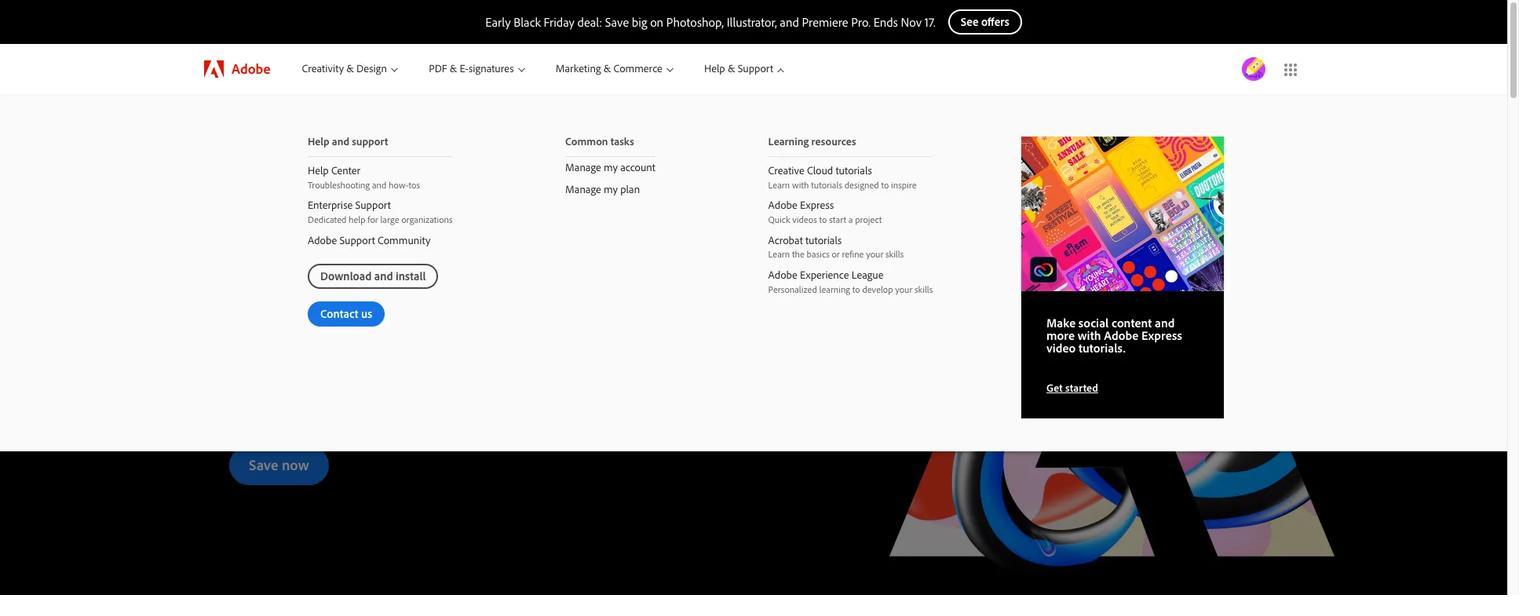 Task type: locate. For each thing, give the bounding box(es) containing it.
my up 'manage my plan' link at the left of the page
[[604, 160, 618, 174]]

0 vertical spatial get
[[229, 307, 278, 350]]

started
[[1066, 381, 1099, 395]]

2 vertical spatial to
[[853, 283, 861, 295]]

plan
[[621, 182, 640, 196]]

manage down common
[[566, 160, 602, 174]]

skills
[[886, 249, 904, 260], [915, 283, 933, 295]]

creative
[[769, 163, 805, 178]]

manage my account link
[[540, 157, 681, 179]]

1 horizontal spatial save
[[605, 14, 629, 30]]

friday
[[544, 14, 575, 30], [390, 273, 476, 315]]

1 vertical spatial with
[[1078, 328, 1102, 344]]

0 horizontal spatial get
[[229, 307, 278, 350]]

1 vertical spatial to
[[820, 214, 827, 225]]

my
[[604, 160, 618, 174], [604, 182, 618, 196]]

get left the started
[[1047, 381, 1063, 395]]

friday inside "early black friday deal. get 25% off."
[[390, 273, 476, 315]]

troubleshooting
[[308, 179, 370, 191]]

to down league
[[853, 283, 861, 295]]

0 vertical spatial to
[[882, 179, 889, 191]]

your right develop
[[896, 283, 913, 295]]

commerce
[[614, 61, 663, 76]]

common tasks
[[566, 134, 634, 148]]

early for early black friday deal. get 25% off.
[[229, 273, 300, 315]]

express
[[800, 198, 834, 212], [1142, 328, 1183, 344]]

1 vertical spatial express
[[1142, 328, 1183, 344]]

0 vertical spatial help
[[705, 61, 726, 76]]

1 vertical spatial manage
[[566, 182, 602, 196]]

marketing
[[556, 61, 601, 76]]

make social content and more with adobe express video tutorials.
[[1047, 315, 1183, 356]]

and right the content on the right
[[1155, 315, 1175, 331]]

support
[[352, 134, 388, 148]]

0 vertical spatial manage
[[566, 160, 602, 174]]

your
[[866, 249, 884, 260], [896, 283, 913, 295]]

1 & from the left
[[347, 61, 354, 76]]

& left e-
[[450, 61, 457, 76]]

1 horizontal spatial get
[[1047, 381, 1063, 395]]

0 horizontal spatial your
[[866, 249, 884, 260]]

4 & from the left
[[728, 61, 736, 76]]

early
[[486, 14, 511, 30], [229, 273, 300, 315]]

social
[[1079, 315, 1109, 331]]

personalized
[[769, 283, 817, 295]]

support down illustrator,
[[738, 61, 774, 76]]

center
[[331, 163, 361, 178]]

help & support button
[[689, 44, 800, 94]]

0 vertical spatial skills
[[886, 249, 904, 260]]

to left inspire
[[882, 179, 889, 191]]

adobe
[[232, 60, 271, 78], [769, 198, 798, 212], [308, 233, 337, 247], [769, 268, 798, 282], [1105, 328, 1139, 344]]

and inside make social content and more with adobe express video tutorials.
[[1155, 315, 1175, 331]]

1 vertical spatial save
[[249, 456, 278, 474]]

save left now
[[249, 456, 278, 474]]

1 horizontal spatial friday
[[544, 14, 575, 30]]

marketing & commerce
[[556, 61, 663, 76]]

friday down community
[[390, 273, 476, 315]]

friday for deal:
[[544, 14, 575, 30]]

adobe inside make social content and more with adobe express video tutorials.
[[1105, 328, 1139, 344]]

save
[[605, 14, 629, 30], [249, 456, 278, 474]]

for
[[368, 214, 378, 225]]

1 vertical spatial learn
[[769, 249, 790, 260]]

learning resources
[[769, 134, 857, 148]]

& left 'design'
[[347, 61, 354, 76]]

0 vertical spatial friday
[[544, 14, 575, 30]]

help
[[705, 61, 726, 76], [308, 134, 330, 148], [308, 163, 329, 178]]

express right tutorials.
[[1142, 328, 1183, 344]]

black for get
[[308, 273, 383, 315]]

skills up develop
[[886, 249, 904, 260]]

and left support
[[332, 134, 350, 148]]

17.
[[925, 14, 936, 30]]

skills right develop
[[915, 283, 933, 295]]

your right refine
[[866, 249, 884, 260]]

with inside creative cloud tutorials learn with tutorials designed to inspire adobe express quick videos to start a project acrobat tutorials learn the basics or refine your skills adobe experience league personalized learning to develop your skills
[[793, 179, 809, 191]]

1 vertical spatial skills
[[915, 283, 933, 295]]

1 vertical spatial early
[[229, 273, 300, 315]]

learn
[[769, 179, 790, 191], [769, 249, 790, 260]]

2 manage from the top
[[566, 182, 602, 196]]

1 vertical spatial my
[[604, 182, 618, 196]]

deal.
[[483, 273, 550, 315]]

3 & from the left
[[604, 61, 611, 76]]

league
[[852, 268, 884, 282]]

& down illustrator,
[[728, 61, 736, 76]]

2 vertical spatial help
[[308, 163, 329, 178]]

manage down manage my account "link"
[[566, 182, 602, 196]]

black up the signatures
[[514, 14, 541, 30]]

more
[[1047, 328, 1075, 344]]

1 vertical spatial help
[[308, 134, 330, 148]]

and
[[780, 14, 800, 30], [332, 134, 350, 148], [372, 179, 387, 191], [1155, 315, 1175, 331]]

1 horizontal spatial black
[[514, 14, 541, 30]]

1 learn from the top
[[769, 179, 790, 191]]

common
[[566, 134, 608, 148]]

tutorials up designed
[[836, 163, 872, 178]]

black down adobe support community link
[[308, 273, 383, 315]]

now
[[282, 456, 309, 474]]

2 learn from the top
[[769, 249, 790, 260]]

with
[[793, 179, 809, 191], [1078, 328, 1102, 344]]

black
[[514, 14, 541, 30], [308, 273, 383, 315]]

help
[[349, 214, 366, 225]]

get left 25% on the left bottom
[[229, 307, 278, 350]]

tutorials up basics
[[806, 233, 842, 247]]

1 horizontal spatial early
[[486, 14, 511, 30]]

black inside "early black friday deal. get 25% off."
[[308, 273, 383, 315]]

adobe down "dedicated"
[[308, 233, 337, 247]]

premiere
[[802, 14, 849, 30]]

2 horizontal spatial to
[[882, 179, 889, 191]]

&
[[347, 61, 354, 76], [450, 61, 457, 76], [604, 61, 611, 76], [728, 61, 736, 76]]

1 manage from the top
[[566, 160, 602, 174]]

0 horizontal spatial friday
[[390, 273, 476, 315]]

adobe express image
[[1022, 137, 1225, 292]]

help center troubleshooting and how-tos enterprise support dedicated help for large organizations adobe support community
[[308, 163, 453, 247]]

dedicated
[[308, 214, 347, 225]]

experience
[[800, 268, 849, 282]]

adobe left creativity
[[232, 60, 271, 78]]

& right marketing
[[604, 61, 611, 76]]

get
[[229, 307, 278, 350], [1047, 381, 1063, 395]]

project
[[856, 214, 882, 225]]

with right more at the bottom right of page
[[1078, 328, 1102, 344]]

0 vertical spatial black
[[514, 14, 541, 30]]

0 vertical spatial support
[[738, 61, 774, 76]]

and left how-
[[372, 179, 387, 191]]

0 vertical spatial early
[[486, 14, 511, 30]]

0 vertical spatial learn
[[769, 179, 790, 191]]

0 horizontal spatial with
[[793, 179, 809, 191]]

pro.
[[852, 14, 871, 30]]

and left the premiere
[[780, 14, 800, 30]]

1 vertical spatial friday
[[390, 273, 476, 315]]

2 my from the top
[[604, 182, 618, 196]]

photoshop,
[[667, 14, 724, 30]]

0 vertical spatial with
[[793, 179, 809, 191]]

0 vertical spatial express
[[800, 198, 834, 212]]

1 vertical spatial black
[[308, 273, 383, 315]]

& inside popup button
[[347, 61, 354, 76]]

to left start
[[820, 214, 827, 225]]

support
[[738, 61, 774, 76], [355, 198, 391, 212], [340, 233, 375, 247]]

0 horizontal spatial express
[[800, 198, 834, 212]]

tutorials
[[836, 163, 872, 178], [812, 179, 843, 191], [806, 233, 842, 247]]

early inside "early black friday deal. get 25% off."
[[229, 273, 300, 315]]

1 horizontal spatial with
[[1078, 328, 1102, 344]]

0 vertical spatial my
[[604, 160, 618, 174]]

adobe link
[[189, 44, 286, 94]]

0 horizontal spatial save
[[249, 456, 278, 474]]

with down creative
[[793, 179, 809, 191]]

express up videos in the right of the page
[[800, 198, 834, 212]]

help inside dropdown button
[[705, 61, 726, 76]]

illustrator,
[[727, 14, 777, 30]]

1 vertical spatial get
[[1047, 381, 1063, 395]]

early for early black friday deal: save big on photoshop, illustrator, and premiere pro. ends nov 17.
[[486, 14, 511, 30]]

my left plan
[[604, 182, 618, 196]]

2 & from the left
[[450, 61, 457, 76]]

signatures
[[469, 61, 514, 76]]

0 vertical spatial tutorials
[[836, 163, 872, 178]]

tutorials down cloud
[[812, 179, 843, 191]]

1 horizontal spatial express
[[1142, 328, 1183, 344]]

learn down creative
[[769, 179, 790, 191]]

0 horizontal spatial black
[[308, 273, 383, 315]]

support down help
[[340, 233, 375, 247]]

on
[[651, 14, 664, 30]]

to
[[882, 179, 889, 191], [820, 214, 827, 225], [853, 283, 861, 295]]

early black friday deal: save big on photoshop, illustrator, and premiere pro. ends nov 17.
[[486, 14, 936, 30]]

adobe inside help center troubleshooting and how-tos enterprise support dedicated help for large organizations adobe support community
[[308, 233, 337, 247]]

0 horizontal spatial early
[[229, 273, 300, 315]]

adobe right more at the bottom right of page
[[1105, 328, 1139, 344]]

learning
[[769, 134, 809, 148]]

save left big
[[605, 14, 629, 30]]

support up the for
[[355, 198, 391, 212]]

friday left deal:
[[544, 14, 575, 30]]

save now link
[[229, 446, 329, 485]]

2 vertical spatial tutorials
[[806, 233, 842, 247]]

1 vertical spatial your
[[896, 283, 913, 295]]

design
[[357, 61, 387, 76]]

0 horizontal spatial to
[[820, 214, 827, 225]]

help & support
[[705, 61, 774, 76]]

get started link
[[1047, 381, 1099, 395]]

get inside make social content and more with adobe express video tutorials. group
[[1047, 381, 1063, 395]]

acrobat
[[769, 233, 803, 247]]

the
[[793, 249, 805, 260]]

& for marketing
[[604, 61, 611, 76]]

deal:
[[578, 14, 602, 30]]

basics
[[807, 249, 830, 260]]

& for pdf
[[450, 61, 457, 76]]

off.
[[354, 307, 398, 350]]

manage
[[566, 160, 602, 174], [566, 182, 602, 196]]

learn down acrobat
[[769, 249, 790, 260]]



Task type: vqa. For each thing, say whether or not it's contained in the screenshot.
Sign In button
no



Task type: describe. For each thing, give the bounding box(es) containing it.
nov
[[901, 14, 922, 30]]

enterprise
[[308, 198, 353, 212]]

how-
[[389, 179, 409, 191]]

manage my plan link
[[540, 179, 681, 200]]

learning
[[820, 283, 851, 295]]

manage my account manage my plan
[[566, 160, 656, 196]]

adobe up personalized
[[769, 268, 798, 282]]

express inside make social content and more with adobe express video tutorials.
[[1142, 328, 1183, 344]]

tos
[[409, 179, 420, 191]]

make social content and more with adobe express video tutorials. group
[[0, 94, 1508, 452]]

pdf & e-signatures
[[429, 61, 514, 76]]

big
[[632, 14, 648, 30]]

& for creativity
[[347, 61, 354, 76]]

black for save
[[514, 14, 541, 30]]

0 vertical spatial save
[[605, 14, 629, 30]]

develop
[[863, 283, 893, 295]]

help inside help center troubleshooting and how-tos enterprise support dedicated help for large organizations adobe support community
[[308, 163, 329, 178]]

help and support
[[308, 134, 388, 148]]

adobe up the quick at the right
[[769, 198, 798, 212]]

video
[[1047, 340, 1076, 356]]

creativity
[[302, 61, 344, 76]]

tasks
[[611, 134, 634, 148]]

creativity & design
[[302, 61, 387, 76]]

friday for deal.
[[390, 273, 476, 315]]

a
[[849, 214, 853, 225]]

creativity & design button
[[286, 44, 413, 94]]

25%
[[286, 307, 347, 350]]

start
[[830, 214, 847, 225]]

videos
[[793, 214, 817, 225]]

1 horizontal spatial to
[[853, 283, 861, 295]]

with inside make social content and more with adobe express video tutorials.
[[1078, 328, 1102, 344]]

adobe support community link
[[283, 230, 478, 252]]

marketing & commerce button
[[540, 44, 689, 94]]

designed
[[845, 179, 879, 191]]

quick
[[769, 214, 791, 225]]

get started
[[1047, 381, 1099, 395]]

account
[[621, 160, 656, 174]]

1 vertical spatial tutorials
[[812, 179, 843, 191]]

resources
[[812, 134, 857, 148]]

early black friday deal. get 25% off.
[[229, 273, 550, 350]]

1 my from the top
[[604, 160, 618, 174]]

or
[[832, 249, 840, 260]]

tutorials.
[[1079, 340, 1126, 356]]

get inside "early black friday deal. get 25% off."
[[229, 307, 278, 350]]

pdf
[[429, 61, 447, 76]]

refine
[[842, 249, 864, 260]]

organizations
[[402, 214, 453, 225]]

help for help and support
[[308, 134, 330, 148]]

help for help & support
[[705, 61, 726, 76]]

1 horizontal spatial your
[[896, 283, 913, 295]]

1 vertical spatial support
[[355, 198, 391, 212]]

e-
[[460, 61, 469, 76]]

0 vertical spatial your
[[866, 249, 884, 260]]

cloud
[[808, 163, 834, 178]]

1 horizontal spatial skills
[[915, 283, 933, 295]]

pdf & e-signatures button
[[413, 44, 540, 94]]

make
[[1047, 315, 1076, 331]]

2 vertical spatial support
[[340, 233, 375, 247]]

inspire
[[892, 179, 917, 191]]

express inside creative cloud tutorials learn with tutorials designed to inspire adobe express quick videos to start a project acrobat tutorials learn the basics or refine your skills adobe experience league personalized learning to develop your skills
[[800, 198, 834, 212]]

0 horizontal spatial skills
[[886, 249, 904, 260]]

ends
[[874, 14, 899, 30]]

and inside help center troubleshooting and how-tos enterprise support dedicated help for large organizations adobe support community
[[372, 179, 387, 191]]

save now
[[249, 456, 309, 474]]

content
[[1112, 315, 1153, 331]]

creative cloud tutorials learn with tutorials designed to inspire adobe express quick videos to start a project acrobat tutorials learn the basics or refine your skills adobe experience league personalized learning to develop your skills
[[769, 163, 933, 295]]

large
[[380, 214, 399, 225]]

support inside dropdown button
[[738, 61, 774, 76]]

community
[[378, 233, 431, 247]]

& for help
[[728, 61, 736, 76]]



